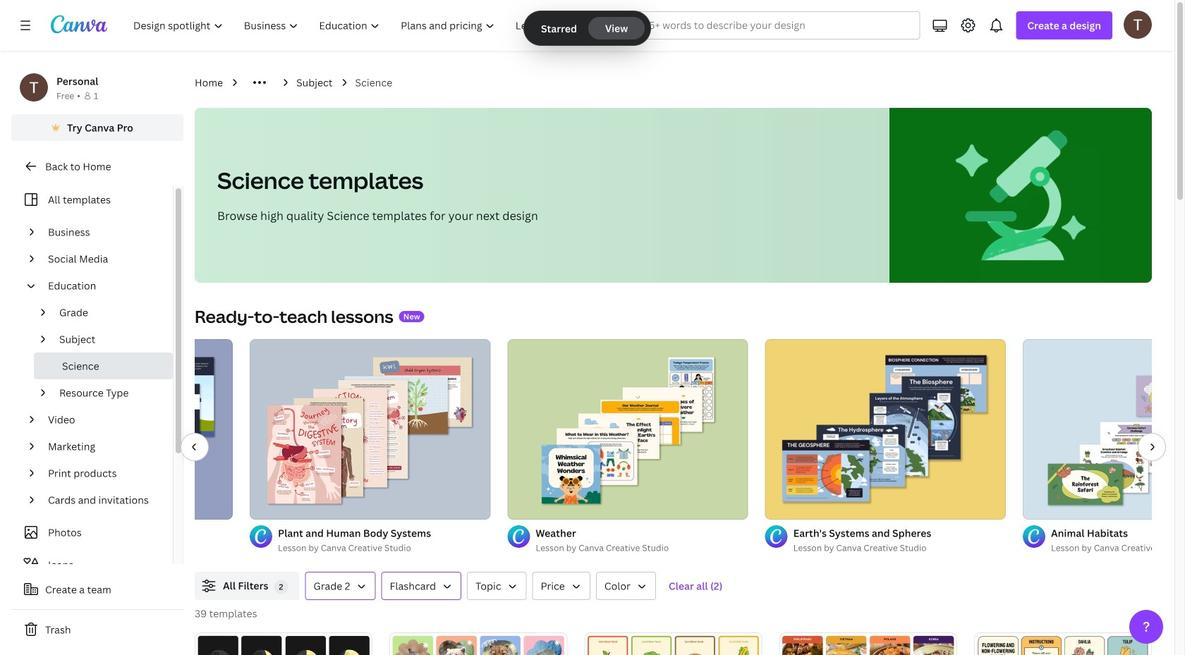 Task type: locate. For each thing, give the bounding box(es) containing it.
None search field
[[601, 11, 920, 40]]

black and yellow flat graphic science flashcard image
[[195, 633, 373, 656]]

Search search field
[[629, 12, 911, 39]]

status
[[524, 11, 651, 45]]

earth's systems and spheres image
[[765, 339, 1006, 520]]

weather image
[[508, 339, 748, 520]]

flowering and non-flowering plants flashcard in blue yellow simple outlined style image
[[974, 633, 1152, 656]]



Task type: vqa. For each thing, say whether or not it's contained in the screenshot.
Canva in the BUTTON
no



Task type: describe. For each thing, give the bounding box(es) containing it.
the solar system image
[[0, 339, 233, 520]]

bright colorful simple photographic food flashcard image
[[779, 633, 957, 656]]

plant and human body systems image
[[250, 339, 491, 520]]

pastel simple photographic animal flashcard image
[[390, 633, 568, 656]]

animal habitats image
[[1023, 339, 1185, 520]]

colorful lined illustration food flashcard image
[[585, 633, 762, 656]]

terry turtle image
[[1124, 10, 1152, 39]]

2 filter options selected element
[[274, 580, 288, 594]]

top level navigation element
[[124, 11, 567, 40]]



